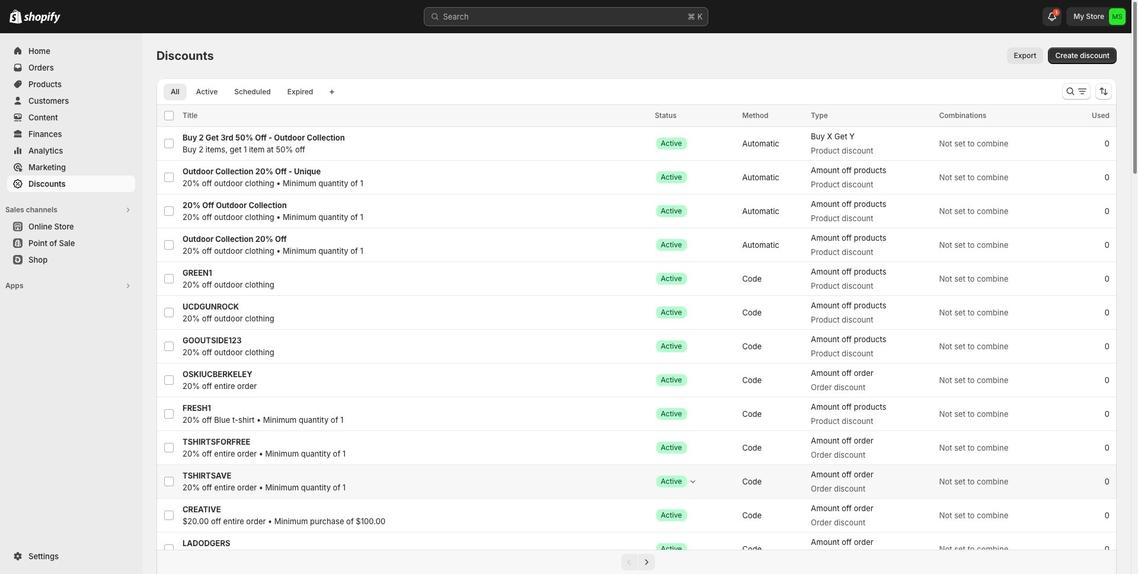 Task type: locate. For each thing, give the bounding box(es) containing it.
pagination element
[[157, 550, 1117, 574]]

my store image
[[1110, 8, 1126, 25]]

tab list
[[161, 83, 323, 100]]

shopify image
[[9, 9, 22, 24], [24, 12, 60, 24]]

0 horizontal spatial shopify image
[[9, 9, 22, 24]]



Task type: vqa. For each thing, say whether or not it's contained in the screenshot.
Pagination element
yes



Task type: describe. For each thing, give the bounding box(es) containing it.
1 horizontal spatial shopify image
[[24, 12, 60, 24]]



